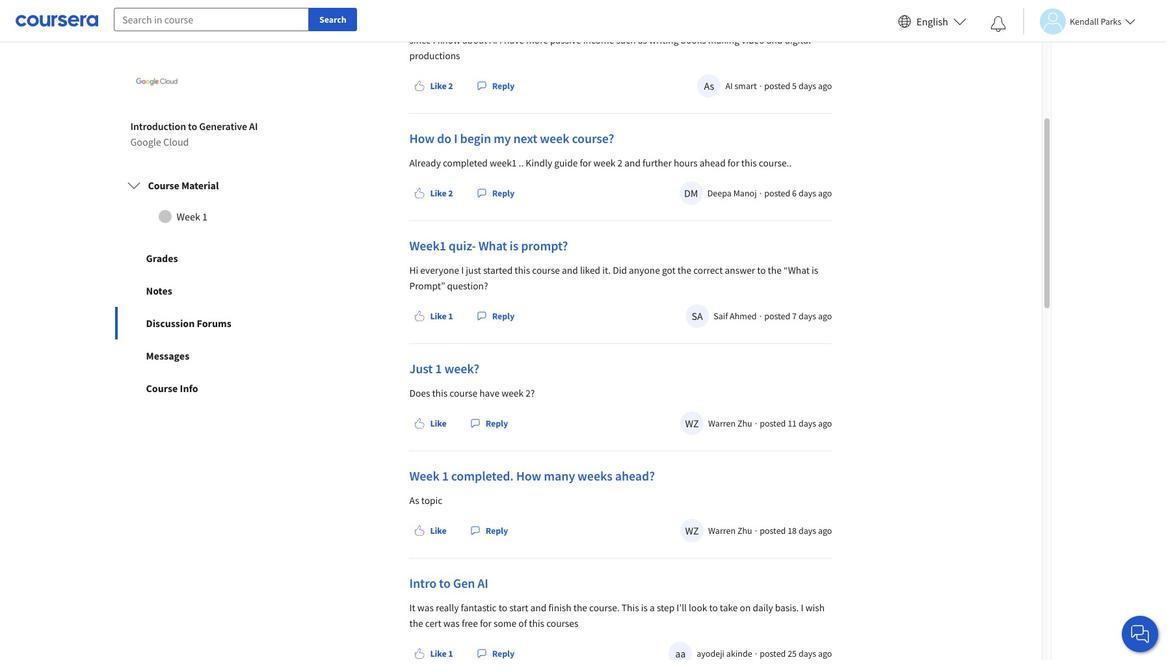 Task type: describe. For each thing, give the bounding box(es) containing it.
1 horizontal spatial was
[[443, 617, 460, 630]]

week1
[[409, 237, 446, 254]]

kendall
[[1070, 15, 1099, 27]]

ago for just 1 week?
[[818, 418, 832, 429]]

ayodeji
[[697, 648, 725, 659]]

just
[[409, 360, 433, 377]]

what
[[478, 237, 507, 254]]

such
[[616, 34, 636, 46]]

course inside hi everyone i just started this course and liked it. did anyone got the correct answer to the "what is prompt" question?
[[532, 264, 560, 276]]

week for week 1 completed. how many weeks ahead?
[[409, 468, 439, 484]]

show notifications image
[[990, 16, 1006, 32]]

course for course material
[[148, 179, 179, 192]]

as for as topic
[[409, 494, 419, 507]]

as for as
[[704, 79, 714, 92]]

prompt?
[[521, 237, 568, 254]]

ahead?
[[615, 468, 655, 484]]

reply link for what
[[471, 304, 520, 328]]

· posted 7 days ago
[[759, 310, 832, 322]]

since i know about ai i have more passive income such as writing   books making video and digital productions
[[409, 34, 811, 62]]

passive
[[550, 34, 581, 46]]

like for aa
[[430, 648, 447, 659]]

anyone
[[629, 264, 660, 276]]

to left take
[[709, 602, 718, 614]]

posted for week1 quiz- what is prompt?
[[764, 310, 790, 322]]

ai inside introduction to generative ai google cloud
[[249, 120, 258, 133]]

2 vertical spatial week
[[502, 387, 524, 399]]

5
[[792, 80, 797, 92]]

week for week 1
[[177, 210, 200, 223]]

writing
[[649, 34, 679, 46]]

1 days from the top
[[799, 80, 816, 92]]

video
[[741, 34, 765, 46]]

smart
[[735, 80, 757, 92]]

take
[[720, 602, 738, 614]]

coursera image
[[16, 11, 98, 31]]

1 vertical spatial 2
[[617, 157, 622, 169]]

course for course info
[[146, 382, 178, 395]]

english button
[[893, 0, 972, 42]]

like 2 button for dm
[[409, 181, 458, 205]]

ago for week1 quiz- what is prompt?
[[818, 310, 832, 322]]

1 down 'really'
[[448, 648, 453, 659]]

· posted 11 days ago
[[755, 418, 832, 429]]

25
[[788, 648, 797, 659]]

week 1 link
[[127, 204, 290, 230]]

wz for just 1 week?
[[685, 417, 699, 430]]

many
[[544, 468, 575, 484]]

days for intro to gen ai
[[799, 648, 816, 659]]

messages link
[[115, 339, 302, 372]]

and inside it was really fantastic to start and finish the course.   this is a step i'll look to take on daily basis. i wish the cert was free for some of this courses
[[530, 602, 546, 614]]

discussion forums
[[146, 317, 231, 330]]

1 up the topic
[[442, 468, 449, 484]]

i right about
[[499, 34, 502, 46]]

on
[[740, 602, 751, 614]]

does
[[409, 387, 430, 399]]

ahmed
[[730, 310, 757, 322]]

warren zhu for week 1 completed. how many weeks ahead?
[[708, 525, 752, 537]]

discussion
[[146, 317, 195, 330]]

thumbs up image for just 1 week?
[[415, 418, 425, 429]]

like 1 for intro
[[430, 648, 453, 659]]

guide
[[554, 157, 578, 169]]

kendall parks button
[[1023, 8, 1136, 34]]

introduction to generative ai google cloud
[[130, 120, 258, 148]]

this left course..
[[741, 157, 757, 169]]

ago for how do i begin my next week course?
[[818, 187, 832, 199]]

ago for intro to gen ai
[[818, 648, 832, 659]]

· for intro to gen ai
[[755, 648, 757, 659]]

messages
[[146, 349, 189, 362]]

like for dm
[[430, 187, 447, 199]]

reply for week?
[[486, 418, 508, 429]]

aa
[[675, 647, 686, 660]]

deepa manoj
[[707, 187, 757, 199]]

digital
[[785, 34, 811, 46]]

i right since
[[433, 34, 435, 46]]

and inside since i know about ai i have more passive income such as writing   books making video and digital productions
[[767, 34, 783, 46]]

0 vertical spatial week
[[540, 130, 569, 146]]

· posted 6 days ago
[[759, 187, 832, 199]]

further
[[643, 157, 672, 169]]

· posted 5 days ago
[[759, 80, 832, 92]]

quiz-
[[449, 237, 476, 254]]

2 for dm
[[448, 187, 453, 199]]

i'll
[[677, 602, 687, 614]]

intro to gen ai
[[409, 575, 488, 591]]

days for just 1 week?
[[799, 418, 816, 429]]

english
[[917, 15, 948, 28]]

· posted 18 days ago
[[755, 525, 832, 537]]

gen
[[453, 575, 475, 591]]

11
[[788, 418, 797, 429]]

grades link
[[115, 242, 302, 274]]

reply link down about
[[471, 74, 520, 98]]

2 horizontal spatial for
[[728, 157, 739, 169]]

..
[[519, 157, 524, 169]]

1 horizontal spatial for
[[580, 157, 591, 169]]

this
[[622, 602, 639, 614]]

· right smart
[[759, 80, 762, 92]]

just
[[466, 264, 481, 276]]

warren for just 1 week?
[[708, 418, 736, 429]]

zhu for week 1 completed. how many weeks ahead?
[[737, 525, 752, 537]]

kendall parks
[[1070, 15, 1121, 27]]

look
[[689, 602, 707, 614]]

0 vertical spatial is
[[510, 237, 519, 254]]

my
[[494, 130, 511, 146]]

posted for how do i begin my next week course?
[[764, 187, 790, 199]]

course info
[[146, 382, 198, 395]]

search
[[319, 14, 346, 25]]

chat with us image
[[1130, 624, 1150, 644]]

saif
[[714, 310, 728, 322]]

thumbs up image for how do i begin my next week course?
[[415, 188, 425, 198]]

· for week 1 completed. how many weeks ahead?
[[755, 525, 757, 537]]

ago for week 1 completed. how many weeks ahead?
[[818, 525, 832, 537]]

as topic
[[409, 494, 442, 507]]

akinde
[[726, 648, 752, 659]]

productions
[[409, 49, 460, 62]]

warren zhu for just 1 week?
[[708, 418, 752, 429]]

already completed week1 .. kindly guide for week 2 and further hours ahead for this course..
[[409, 157, 792, 169]]

1 vertical spatial course
[[450, 387, 477, 399]]

Search in course text field
[[114, 8, 309, 31]]

cert
[[425, 617, 441, 630]]

week?
[[444, 360, 479, 377]]

correct
[[693, 264, 723, 276]]

the right finish
[[573, 602, 587, 614]]

reply link for completed.
[[465, 519, 513, 542]]

notes link
[[115, 274, 302, 307]]

4 like from the top
[[430, 418, 447, 429]]

like 1 for week1
[[430, 310, 453, 322]]

liked
[[580, 264, 600, 276]]

thumbs up image for week1 quiz- what is prompt?
[[415, 311, 425, 321]]

prompt"
[[409, 280, 445, 292]]

do
[[437, 130, 451, 146]]

reply link for week?
[[465, 412, 513, 435]]

deepa
[[707, 187, 732, 199]]

2 for as
[[448, 80, 453, 92]]

already
[[409, 157, 441, 169]]

manoj
[[733, 187, 757, 199]]

2?
[[526, 387, 535, 399]]

· for week1 quiz- what is prompt?
[[759, 310, 762, 322]]

the left "what
[[768, 264, 782, 276]]

week 1
[[177, 210, 207, 223]]

reply link for i
[[471, 181, 520, 205]]

more
[[526, 34, 548, 46]]

the down it
[[409, 617, 423, 630]]

to up some
[[499, 602, 507, 614]]

to left the gen
[[439, 575, 451, 591]]



Task type: locate. For each thing, give the bounding box(es) containing it.
· for how do i begin my next week course?
[[759, 187, 762, 199]]

course left info
[[146, 382, 178, 395]]

course down prompt?
[[532, 264, 560, 276]]

2 days from the top
[[799, 187, 816, 199]]

thumbs up image down productions
[[415, 81, 425, 91]]

completed.
[[451, 468, 514, 484]]

wish
[[805, 602, 825, 614]]

1 vertical spatial as
[[409, 494, 419, 507]]

generative
[[199, 120, 247, 133]]

5 days from the top
[[799, 525, 816, 537]]

i
[[433, 34, 435, 46], [499, 34, 502, 46], [454, 130, 458, 146], [461, 264, 464, 276], [801, 602, 803, 614]]

1 thumbs up image from the top
[[415, 188, 425, 198]]

ago right 25
[[818, 648, 832, 659]]

i inside hi everyone i just started this course and liked it. did anyone got the correct answer to the "what is prompt" question?
[[461, 264, 464, 276]]

this right does at the left bottom
[[432, 387, 448, 399]]

days for week 1 completed. how many weeks ahead?
[[799, 525, 816, 537]]

0 vertical spatial zhu
[[737, 418, 752, 429]]

0 vertical spatial like 1
[[430, 310, 453, 322]]

introduction
[[130, 120, 186, 133]]

i right do
[[454, 130, 458, 146]]

this inside it was really fantastic to start and finish the course.   this is a step i'll look to take on daily basis. i wish the cert was free for some of this courses
[[529, 617, 544, 630]]

and right the start
[[530, 602, 546, 614]]

i inside it was really fantastic to start and finish the course.   this is a step i'll look to take on daily basis. i wish the cert was free for some of this courses
[[801, 602, 803, 614]]

how
[[409, 130, 435, 146], [516, 468, 541, 484]]

1 like 2 from the top
[[430, 80, 453, 92]]

finish
[[548, 602, 571, 614]]

to
[[188, 120, 197, 133], [757, 264, 766, 276], [439, 575, 451, 591], [499, 602, 507, 614], [709, 602, 718, 614]]

1 vertical spatial how
[[516, 468, 541, 484]]

it.
[[602, 264, 611, 276]]

intro
[[409, 575, 437, 591]]

1 vertical spatial warren
[[708, 525, 736, 537]]

5 like from the top
[[430, 525, 447, 537]]

1 down the question?
[[448, 310, 453, 322]]

ago right 18
[[818, 525, 832, 537]]

0 vertical spatial like 2 button
[[409, 74, 458, 98]]

1 vertical spatial week
[[409, 468, 439, 484]]

thumbs up image down as topic
[[415, 525, 425, 536]]

days right "6"
[[799, 187, 816, 199]]

this inside hi everyone i just started this course and liked it. did anyone got the correct answer to the "what is prompt" question?
[[515, 264, 530, 276]]

week up as topic
[[409, 468, 439, 484]]

course inside dropdown button
[[148, 179, 179, 192]]

1 zhu from the top
[[737, 418, 752, 429]]

2 wz from the top
[[685, 524, 699, 537]]

info
[[180, 382, 198, 395]]

like 1 button for intro
[[409, 642, 458, 660]]

ai left smart
[[725, 80, 733, 92]]

days right 18
[[799, 525, 816, 537]]

2 vertical spatial 2
[[448, 187, 453, 199]]

0 vertical spatial course
[[148, 179, 179, 192]]

2 like from the top
[[430, 187, 447, 199]]

0 horizontal spatial was
[[417, 602, 434, 614]]

warren zhu left 18
[[708, 525, 752, 537]]

course?
[[572, 130, 614, 146]]

notes
[[146, 284, 172, 297]]

ai right generative at the left of page
[[249, 120, 258, 133]]

as
[[638, 34, 647, 46]]

1 thumbs up image from the top
[[415, 81, 425, 91]]

like
[[430, 80, 447, 92], [430, 187, 447, 199], [430, 310, 447, 322], [430, 418, 447, 429], [430, 525, 447, 537], [430, 648, 447, 659]]

1 vertical spatial like 1
[[430, 648, 453, 659]]

of
[[519, 617, 527, 630]]

this right the started at the left of page
[[515, 264, 530, 276]]

· right manoj
[[759, 187, 762, 199]]

1 vertical spatial course
[[146, 382, 178, 395]]

just 1 week? link
[[409, 360, 479, 377]]

1 right just
[[435, 360, 442, 377]]

0 vertical spatial 2
[[448, 80, 453, 92]]

income
[[583, 34, 614, 46]]

everyone
[[420, 264, 459, 276]]

week down course?
[[593, 157, 615, 169]]

sa
[[692, 310, 703, 323]]

posted left 5
[[764, 80, 790, 92]]

6 days from the top
[[799, 648, 816, 659]]

topic
[[421, 494, 442, 507]]

days right 25
[[799, 648, 816, 659]]

ago right 5
[[818, 80, 832, 92]]

week up guide
[[540, 130, 569, 146]]

days right 11 at right
[[799, 418, 816, 429]]

0 vertical spatial how
[[409, 130, 435, 146]]

3 thumbs up image from the top
[[415, 525, 425, 536]]

2 ago from the top
[[818, 187, 832, 199]]

2 left further
[[617, 157, 622, 169]]

1 down "course material" dropdown button
[[202, 210, 207, 223]]

and left "liked"
[[562, 264, 578, 276]]

1 horizontal spatial course
[[532, 264, 560, 276]]

0 vertical spatial wz
[[685, 417, 699, 430]]

like 1 down prompt"
[[430, 310, 453, 322]]

as
[[704, 79, 714, 92], [409, 494, 419, 507]]

0 vertical spatial week
[[177, 210, 200, 223]]

hi everyone i just started this course and liked it. did anyone got the correct answer to the "what is prompt" question?
[[409, 264, 818, 292]]

2 horizontal spatial is
[[812, 264, 818, 276]]

2 warren from the top
[[708, 525, 736, 537]]

zhu for just 1 week?
[[737, 418, 752, 429]]

course
[[532, 264, 560, 276], [450, 387, 477, 399]]

0 vertical spatial have
[[504, 34, 524, 46]]

this right of
[[529, 617, 544, 630]]

1 vertical spatial have
[[479, 387, 500, 399]]

6 like from the top
[[430, 648, 447, 659]]

posted for week 1 completed. how many weeks ahead?
[[760, 525, 786, 537]]

thumbs up image inside the like 2 'button'
[[415, 81, 425, 91]]

i left wish at the bottom right
[[801, 602, 803, 614]]

it
[[409, 602, 415, 614]]

like 2 button down already
[[409, 181, 458, 205]]

1 vertical spatial wz
[[685, 524, 699, 537]]

1 horizontal spatial week
[[409, 468, 439, 484]]

thumbs up image
[[415, 81, 425, 91], [415, 418, 425, 429], [415, 525, 425, 536]]

thumbs up image down it
[[415, 648, 425, 659]]

is inside hi everyone i just started this course and liked it. did anyone got the correct answer to the "what is prompt" question?
[[812, 264, 818, 276]]

is inside it was really fantastic to start and finish the course.   this is a step i'll look to take on daily basis. i wish the cert was free for some of this courses
[[641, 602, 648, 614]]

posted left 25
[[760, 648, 786, 659]]

days right 7
[[799, 310, 816, 322]]

thumbs up image down does at the left bottom
[[415, 418, 425, 429]]

have left more
[[504, 34, 524, 46]]

thumbs up image
[[415, 188, 425, 198], [415, 311, 425, 321], [415, 648, 425, 659]]

forums
[[197, 317, 231, 330]]

how do i begin my next week course? link
[[409, 130, 614, 146]]

0 horizontal spatial is
[[510, 237, 519, 254]]

· posted 25 days ago
[[755, 648, 832, 659]]

2 like 2 button from the top
[[409, 181, 458, 205]]

ayodeji akinde
[[697, 648, 752, 659]]

2 warren zhu from the top
[[708, 525, 752, 537]]

1 warren from the top
[[708, 418, 736, 429]]

2 like button from the top
[[409, 519, 452, 542]]

1 horizontal spatial how
[[516, 468, 541, 484]]

2 vertical spatial is
[[641, 602, 648, 614]]

is right "what
[[812, 264, 818, 276]]

0 vertical spatial like 2
[[430, 80, 453, 92]]

reply for gen
[[492, 648, 515, 659]]

reply link down does this course have week 2?
[[465, 412, 513, 435]]

1 like 2 button from the top
[[409, 74, 458, 98]]

like button for week
[[409, 519, 452, 542]]

days for how do i begin my next week course?
[[799, 187, 816, 199]]

was down 'really'
[[443, 617, 460, 630]]

course material
[[148, 179, 219, 192]]

0 vertical spatial like button
[[409, 412, 452, 435]]

1 vertical spatial is
[[812, 264, 818, 276]]

like 2 down productions
[[430, 80, 453, 92]]

thumbs up image for week 1 completed. how many weeks ahead?
[[415, 525, 425, 536]]

2 like 1 button from the top
[[409, 642, 458, 660]]

week1 quiz- what is prompt? link
[[409, 237, 568, 254]]

like 1 button for week1
[[409, 304, 458, 328]]

ai smart
[[725, 80, 757, 92]]

3 thumbs up image from the top
[[415, 648, 425, 659]]

1 like 1 from the top
[[430, 310, 453, 322]]

the
[[678, 264, 691, 276], [768, 264, 782, 276], [573, 602, 587, 614], [409, 617, 423, 630]]

like down cert
[[430, 648, 447, 659]]

and left further
[[624, 157, 641, 169]]

as left the topic
[[409, 494, 419, 507]]

help center image
[[1132, 626, 1148, 642]]

2 down productions
[[448, 80, 453, 92]]

ai
[[489, 34, 497, 46], [725, 80, 733, 92], [249, 120, 258, 133], [477, 575, 488, 591]]

1 vertical spatial like 1 button
[[409, 642, 458, 660]]

course
[[148, 179, 179, 192], [146, 382, 178, 395]]

0 horizontal spatial week
[[177, 210, 200, 223]]

step
[[657, 602, 675, 614]]

0 horizontal spatial for
[[480, 617, 492, 630]]

like 2 for as
[[430, 80, 453, 92]]

0 horizontal spatial course
[[450, 387, 477, 399]]

0 vertical spatial like 1 button
[[409, 304, 458, 328]]

making
[[708, 34, 739, 46]]

5 ago from the top
[[818, 525, 832, 537]]

reply link for gen
[[471, 642, 520, 660]]

1 vertical spatial like 2
[[430, 187, 453, 199]]

like 1 button
[[409, 304, 458, 328], [409, 642, 458, 660]]

thumbs up image inside the like 2 'button'
[[415, 188, 425, 198]]

to up cloud
[[188, 120, 197, 133]]

like 1 button down cert
[[409, 642, 458, 660]]

0 horizontal spatial as
[[409, 494, 419, 507]]

i left just
[[461, 264, 464, 276]]

week1
[[490, 157, 517, 169]]

reply link
[[471, 74, 520, 98], [471, 181, 520, 205], [471, 304, 520, 328], [465, 412, 513, 435], [465, 519, 513, 542], [471, 642, 520, 660]]

like 2 button down productions
[[409, 74, 458, 98]]

0 horizontal spatial how
[[409, 130, 435, 146]]

reply link down the question?
[[471, 304, 520, 328]]

reply for i
[[492, 187, 515, 199]]

0 horizontal spatial have
[[479, 387, 500, 399]]

reply down some
[[492, 648, 515, 659]]

ago right 7
[[818, 310, 832, 322]]

· left 11 at right
[[755, 418, 757, 429]]

for right guide
[[580, 157, 591, 169]]

reply down the started at the left of page
[[492, 310, 515, 322]]

warren zhu left 11 at right
[[708, 418, 752, 429]]

0 vertical spatial warren zhu
[[708, 418, 752, 429]]

cloud
[[163, 135, 189, 148]]

week
[[177, 210, 200, 223], [409, 468, 439, 484]]

1 vertical spatial week
[[593, 157, 615, 169]]

start
[[509, 602, 528, 614]]

0 vertical spatial warren
[[708, 418, 736, 429]]

have left 2?
[[479, 387, 500, 399]]

1 like 1 button from the top
[[409, 304, 458, 328]]

week 1 completed. how many weeks ahead? link
[[409, 468, 655, 484]]

is right the what
[[510, 237, 519, 254]]

reply down does this course have week 2?
[[486, 418, 508, 429]]

know
[[437, 34, 460, 46]]

like 1 button down prompt"
[[409, 304, 458, 328]]

to inside hi everyone i just started this course and liked it. did anyone got the correct answer to the "what is prompt" question?
[[757, 264, 766, 276]]

reply for completed.
[[486, 525, 508, 537]]

0 vertical spatial thumbs up image
[[415, 188, 425, 198]]

6 ago from the top
[[818, 648, 832, 659]]

like 2 button for as
[[409, 74, 458, 98]]

1 ago from the top
[[818, 80, 832, 92]]

0 horizontal spatial week
[[502, 387, 524, 399]]

2 vertical spatial thumbs up image
[[415, 648, 425, 659]]

a
[[650, 602, 655, 614]]

1 vertical spatial thumbs up image
[[415, 418, 425, 429]]

2 like 2 from the top
[[430, 187, 453, 199]]

reply down completed.
[[486, 525, 508, 537]]

posted left 18
[[760, 525, 786, 537]]

saif ahmed
[[714, 310, 757, 322]]

6
[[792, 187, 797, 199]]

1 vertical spatial warren zhu
[[708, 525, 752, 537]]

wz for week 1 completed. how many weeks ahead?
[[685, 524, 699, 537]]

reply up my on the left of the page
[[492, 80, 515, 92]]

ai inside since i know about ai i have more passive income such as writing   books making video and digital productions
[[489, 34, 497, 46]]

for right free on the left
[[480, 617, 492, 630]]

0 vertical spatial course
[[532, 264, 560, 276]]

· for just 1 week?
[[755, 418, 757, 429]]

2
[[448, 80, 453, 92], [617, 157, 622, 169], [448, 187, 453, 199]]

really
[[436, 602, 459, 614]]

0 vertical spatial as
[[704, 79, 714, 92]]

1 like button from the top
[[409, 412, 452, 435]]

2 vertical spatial thumbs up image
[[415, 525, 425, 536]]

2 horizontal spatial week
[[593, 157, 615, 169]]

1 like from the top
[[430, 80, 447, 92]]

posted left 7
[[764, 310, 790, 322]]

was
[[417, 602, 434, 614], [443, 617, 460, 630]]

it was really fantastic to start and finish the course.   this is a step i'll look to take on daily basis. i wish the cert was free for some of this courses
[[409, 602, 825, 630]]

posted left "6"
[[764, 187, 790, 199]]

1 horizontal spatial as
[[704, 79, 714, 92]]

3 days from the top
[[799, 310, 816, 322]]

like down prompt"
[[430, 310, 447, 322]]

1 vertical spatial was
[[443, 617, 460, 630]]

week
[[540, 130, 569, 146], [593, 157, 615, 169], [502, 387, 524, 399]]

how left do
[[409, 130, 435, 146]]

grades
[[146, 252, 178, 265]]

posted for intro to gen ai
[[760, 648, 786, 659]]

· right the 'akinde'
[[755, 648, 757, 659]]

like 1
[[430, 310, 453, 322], [430, 648, 453, 659]]

like for as
[[430, 80, 447, 92]]

have inside since i know about ai i have more passive income such as writing   books making video and digital productions
[[504, 34, 524, 46]]

1 vertical spatial like 2 button
[[409, 181, 458, 205]]

2 like 1 from the top
[[430, 648, 453, 659]]

course..
[[759, 157, 792, 169]]

was right it
[[417, 602, 434, 614]]

ago right "6"
[[818, 187, 832, 199]]

0 vertical spatial was
[[417, 602, 434, 614]]

1 vertical spatial zhu
[[737, 525, 752, 537]]

discussion forums link
[[115, 307, 302, 339]]

· left 18
[[755, 525, 757, 537]]

2 thumbs up image from the top
[[415, 418, 425, 429]]

4 ago from the top
[[818, 418, 832, 429]]

1 horizontal spatial is
[[641, 602, 648, 614]]

course info link
[[115, 372, 302, 404]]

0 vertical spatial thumbs up image
[[415, 81, 425, 91]]

is
[[510, 237, 519, 254], [812, 264, 818, 276], [641, 602, 648, 614]]

posted left 11 at right
[[760, 418, 786, 429]]

1 warren zhu from the top
[[708, 418, 752, 429]]

ago right 11 at right
[[818, 418, 832, 429]]

warren
[[708, 418, 736, 429], [708, 525, 736, 537]]

to right 'answer'
[[757, 264, 766, 276]]

just 1 week?
[[409, 360, 479, 377]]

like 1 down cert
[[430, 648, 453, 659]]

course down week?
[[450, 387, 477, 399]]

ai right the gen
[[477, 575, 488, 591]]

and inside hi everyone i just started this course and liked it. did anyone got the correct answer to the "what is prompt" question?
[[562, 264, 578, 276]]

like 2 for dm
[[430, 187, 453, 199]]

1 vertical spatial thumbs up image
[[415, 311, 425, 321]]

1 vertical spatial like button
[[409, 519, 452, 542]]

thumbs up image for intro to gen ai
[[415, 648, 425, 659]]

google cloud image
[[130, 56, 182, 108]]

like down already
[[430, 187, 447, 199]]

3 ago from the top
[[818, 310, 832, 322]]

warren for week 1 completed. how many weeks ahead?
[[708, 525, 736, 537]]

how left many on the bottom left
[[516, 468, 541, 484]]

2 zhu from the top
[[737, 525, 752, 537]]

completed
[[443, 157, 488, 169]]

days for week1 quiz- what is prompt?
[[799, 310, 816, 322]]

ahead
[[700, 157, 726, 169]]

begin
[[460, 130, 491, 146]]

1 horizontal spatial have
[[504, 34, 524, 46]]

courses
[[546, 617, 578, 630]]

reply link down some
[[471, 642, 520, 660]]

2 thumbs up image from the top
[[415, 311, 425, 321]]

have
[[504, 34, 524, 46], [479, 387, 500, 399]]

4 days from the top
[[799, 418, 816, 429]]

1 horizontal spatial week
[[540, 130, 569, 146]]

·
[[759, 80, 762, 92], [759, 187, 762, 199], [759, 310, 762, 322], [755, 418, 757, 429], [755, 525, 757, 537], [755, 648, 757, 659]]

posted for just 1 week?
[[760, 418, 786, 429]]

is left a
[[641, 602, 648, 614]]

course left material
[[148, 179, 179, 192]]

like down the topic
[[430, 525, 447, 537]]

reply link down week1
[[471, 181, 520, 205]]

thumbs up image down prompt"
[[415, 311, 425, 321]]

reply for what
[[492, 310, 515, 322]]

3 like from the top
[[430, 310, 447, 322]]

fantastic
[[461, 602, 497, 614]]

1 wz from the top
[[685, 417, 699, 430]]

for inside it was really fantastic to start and finish the course.   this is a step i'll look to take on daily basis. i wish the cert was free for some of this courses
[[480, 617, 492, 630]]

week left 2?
[[502, 387, 524, 399]]

like button for just
[[409, 412, 452, 435]]

as left ai smart
[[704, 79, 714, 92]]

like for sa
[[430, 310, 447, 322]]

7
[[792, 310, 797, 322]]

to inside introduction to generative ai google cloud
[[188, 120, 197, 133]]

week 1 completed. how many weeks ahead?
[[409, 468, 655, 484]]

the right got on the top of the page
[[678, 264, 691, 276]]

ago
[[818, 80, 832, 92], [818, 187, 832, 199], [818, 310, 832, 322], [818, 418, 832, 429], [818, 525, 832, 537], [818, 648, 832, 659]]

next
[[513, 130, 537, 146]]

zhu left 18
[[737, 525, 752, 537]]

like 2 down already
[[430, 187, 453, 199]]

weeks
[[578, 468, 613, 484]]

course material button
[[117, 167, 300, 204]]



Task type: vqa. For each thing, say whether or not it's contained in the screenshot.
student experience
no



